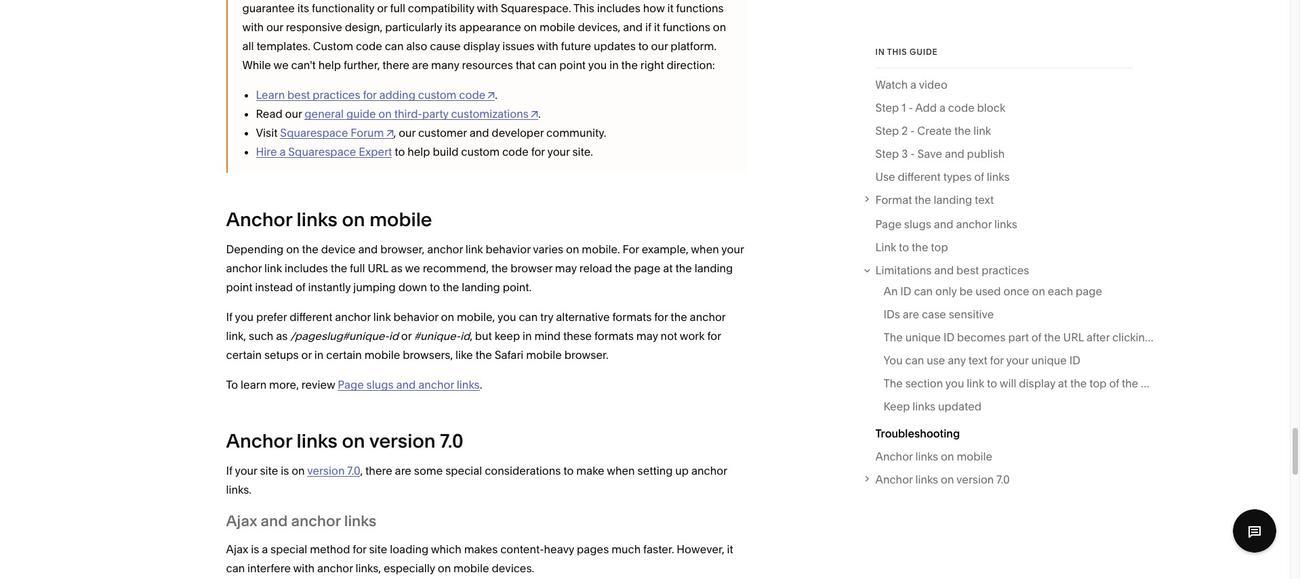 Task type: vqa. For each thing, say whether or not it's contained in the screenshot.
rightmost "Campaigns"
no



Task type: locate. For each thing, give the bounding box(es) containing it.
step 3 - save and publish
[[876, 147, 1005, 161]]

id
[[901, 285, 912, 298], [944, 331, 955, 344], [1070, 354, 1081, 368]]

formats inside if you prefer different anchor link behavior on mobile, you can try alternative formats for the anchor link, such as
[[613, 311, 652, 324]]

and up types
[[945, 147, 965, 161]]

1 vertical spatial if
[[226, 465, 233, 478]]

1 vertical spatial page slugs and anchor links link
[[338, 379, 480, 392]]

and inside depending on the device and browser, anchor link behavior varies on mobile. for example, when your anchor link includes the full url as we recommend, the browser may reload the page at the landing point instead of instantly jumping down to the landing point.
[[358, 243, 378, 257]]

top down page slugs and anchor links
[[931, 241, 948, 255]]

1 vertical spatial may
[[637, 330, 658, 343]]

1 horizontal spatial in
[[523, 330, 532, 343]]

anchor right the clicking
[[1174, 331, 1210, 344]]

, down third-
[[394, 126, 396, 140]]

on
[[379, 107, 392, 121], [342, 208, 365, 231], [286, 243, 300, 257], [566, 243, 579, 257], [1032, 285, 1046, 298], [441, 311, 454, 324], [342, 430, 365, 453], [941, 450, 955, 464], [292, 465, 305, 478], [941, 473, 955, 487], [438, 562, 451, 576]]

1 vertical spatial is
[[251, 543, 259, 557]]

2 certain from the left
[[326, 349, 362, 362]]

1 vertical spatial browser
[[1141, 377, 1184, 391]]

id down "the unique id becomes part of the url after clicking the anchor link" "link"
[[1070, 354, 1081, 368]]

links inside anchor links on mobile link
[[916, 450, 939, 464]]

publish
[[967, 147, 1005, 161]]

the up point.
[[492, 262, 508, 276]]

0 vertical spatial is
[[281, 465, 289, 478]]

down
[[399, 281, 427, 295]]

are right ids
[[903, 308, 920, 321]]

the unique id becomes part of the url after clicking the anchor link
[[884, 331, 1230, 344]]

squarespace down squarespace forum
[[288, 145, 356, 159]]

if up links.
[[226, 465, 233, 478]]

1 horizontal spatial special
[[446, 465, 482, 478]]

1 vertical spatial guide
[[346, 107, 376, 121]]

on inside ajax is a special method for site loading which makes content-heavy pages much faster. however, it can interfere with anchor links, especially on mobile devices.
[[438, 562, 451, 576]]

1 vertical spatial site
[[369, 543, 387, 557]]

on up version 7.0 link
[[342, 430, 365, 453]]

depending
[[226, 243, 284, 257]]

0 vertical spatial ajax
[[226, 513, 257, 531]]

2 horizontal spatial .
[[538, 107, 541, 121]]

, our customer and developer community.
[[394, 126, 607, 140]]

is up interfere
[[251, 543, 259, 557]]

devices.
[[492, 562, 535, 576]]

this
[[888, 47, 908, 57]]

, inside , there are some special considerations to make when setting up anchor links.
[[360, 465, 363, 478]]

0 vertical spatial ,
[[394, 126, 396, 140]]

on down 'learn best practices for adding custom code' link
[[379, 107, 392, 121]]

custom up party
[[418, 88, 457, 102]]

links up version 7.0 link
[[297, 430, 338, 453]]

links down troubleshooting link
[[916, 450, 939, 464]]

ajax inside ajax is a special method for site loading which makes content-heavy pages much faster. however, it can interfere with anchor links, especially on mobile devices.
[[226, 543, 248, 557]]

the up you
[[884, 331, 903, 344]]

ajax
[[226, 513, 257, 531], [226, 543, 248, 557]]

0 horizontal spatial page
[[338, 379, 364, 392]]

make
[[577, 465, 605, 478]]

0 horizontal spatial unique
[[906, 331, 941, 344]]

1 if from the top
[[226, 311, 233, 324]]

in right keep
[[523, 330, 532, 343]]

- right 3
[[911, 147, 915, 161]]

links down format the landing text link
[[995, 218, 1018, 232]]

use different types of links
[[876, 170, 1010, 184]]

. up customizations
[[495, 88, 498, 102]]

on down which on the left bottom
[[438, 562, 451, 576]]

anchor down "method"
[[317, 562, 353, 576]]

behavior inside depending on the device and browser, anchor link behavior varies on mobile. for example, when your anchor link includes the full url as we recommend, the browser may reload the page at the landing point instead of instantly jumping down to the landing point.
[[486, 243, 531, 257]]

may
[[555, 262, 577, 276], [637, 330, 658, 343]]

of right part
[[1032, 331, 1042, 344]]

0 vertical spatial url
[[368, 262, 389, 276]]

squarespace up hire a squarespace expert 'link'
[[280, 126, 348, 140]]

links down anchor links on mobile link
[[916, 473, 939, 487]]

0 vertical spatial page slugs and anchor links link
[[876, 215, 1018, 238]]

2 ajax from the top
[[226, 543, 248, 557]]

and
[[470, 126, 489, 140], [945, 147, 965, 161], [934, 218, 954, 232], [358, 243, 378, 257], [935, 264, 954, 278], [396, 379, 416, 392], [261, 513, 288, 531]]

0 horizontal spatial when
[[607, 465, 635, 478]]

save
[[918, 147, 943, 161]]

anchor links on version 7.0 down anchor links on mobile link
[[876, 473, 1010, 487]]

0 horizontal spatial our
[[285, 107, 302, 121]]

url inside depending on the device and browser, anchor link behavior varies on mobile. for example, when your anchor link includes the full url as we recommend, the browser may reload the page at the landing point instead of instantly jumping down to the landing point.
[[368, 262, 389, 276]]

0 horizontal spatial browser
[[511, 262, 553, 276]]

anchor
[[226, 208, 292, 231], [226, 430, 292, 453], [876, 450, 913, 464], [876, 473, 913, 487]]

page slugs and anchor links
[[876, 218, 1018, 232]]

case
[[922, 308, 947, 321]]

1 vertical spatial slugs
[[367, 379, 394, 392]]

1 vertical spatial special
[[271, 543, 307, 557]]

the
[[955, 124, 971, 138], [915, 193, 932, 207], [912, 241, 929, 255], [302, 243, 319, 257], [331, 262, 347, 276], [492, 262, 508, 276], [615, 262, 632, 276], [676, 262, 692, 276], [443, 281, 459, 295], [671, 311, 687, 324], [1045, 331, 1061, 344], [1155, 331, 1172, 344], [476, 349, 492, 362], [1071, 377, 1087, 391], [1122, 377, 1139, 391]]

on inside an id can only be used once on each page link
[[1032, 285, 1046, 298]]

id right an
[[901, 285, 912, 298]]

, for but
[[470, 330, 473, 343]]

2 if from the top
[[226, 465, 233, 478]]

page right review
[[338, 379, 364, 392]]

version
[[369, 430, 436, 453], [307, 465, 345, 478], [957, 473, 994, 487]]

certain
[[226, 349, 262, 362], [326, 349, 362, 362]]

1 id from the left
[[389, 330, 399, 343]]

links down section
[[913, 400, 936, 414]]

can inside if you prefer different anchor link behavior on mobile, you can try alternative formats for the anchor link, such as
[[519, 311, 538, 324]]

an
[[884, 285, 898, 298]]

2 horizontal spatial landing
[[934, 193, 973, 207]]

0 vertical spatial text
[[975, 193, 994, 207]]

video
[[919, 78, 948, 92]]

2 step from the top
[[876, 124, 899, 138]]

best up read our
[[288, 88, 310, 102]]

1 horizontal spatial practices
[[982, 264, 1030, 278]]

id
[[389, 330, 399, 343], [460, 330, 470, 343]]

1 horizontal spatial .
[[495, 88, 498, 102]]

0 horizontal spatial special
[[271, 543, 307, 557]]

1 horizontal spatial anchor links on version 7.0
[[876, 473, 1010, 487]]

0 vertical spatial may
[[555, 262, 577, 276]]

an id can only be used once on each page
[[884, 285, 1103, 298]]

the inside if you prefer different anchor link behavior on mobile, you can try alternative formats for the anchor link, such as
[[671, 311, 687, 324]]

0 horizontal spatial top
[[931, 241, 948, 255]]

full
[[350, 262, 365, 276]]

2 horizontal spatial code
[[949, 101, 975, 115]]

if for if you prefer different anchor link behavior on mobile, you can try alternative formats for the anchor link, such as
[[226, 311, 233, 324]]

general guide on third-party customizations link
[[305, 107, 538, 121]]

2 horizontal spatial id
[[1070, 354, 1081, 368]]

practices up once
[[982, 264, 1030, 278]]

of down includes on the left top of page
[[296, 281, 306, 295]]

updated
[[939, 400, 982, 414]]

code left "block" at the right
[[949, 101, 975, 115]]

if inside if you prefer different anchor link behavior on mobile, you can try alternative formats for the anchor link, such as
[[226, 311, 233, 324]]

links,
[[356, 562, 381, 576]]

0 vertical spatial anchor links on version 7.0
[[226, 430, 464, 453]]

1 vertical spatial url
[[1064, 331, 1084, 344]]

1 certain from the left
[[226, 349, 262, 362]]

anchor inside , there are some special considerations to make when setting up anchor links.
[[692, 465, 727, 478]]

for up the links,
[[353, 543, 367, 557]]

link inside if you prefer different anchor link behavior on mobile, you can try alternative formats for the anchor link, such as
[[374, 311, 391, 324]]

1 vertical spatial best
[[957, 264, 979, 278]]

anchor right the up at the right of page
[[692, 465, 727, 478]]

7.0
[[440, 430, 464, 453], [347, 465, 360, 478], [997, 473, 1010, 487]]

0 vertical spatial at
[[663, 262, 673, 276]]

types
[[944, 170, 972, 184]]

of
[[975, 170, 985, 184], [296, 281, 306, 295], [1032, 331, 1042, 344], [1110, 377, 1120, 391]]

best up be
[[957, 264, 979, 278]]

1 ajax from the top
[[226, 513, 257, 531]]

0 horizontal spatial code
[[459, 88, 486, 102]]

to inside , there are some special considerations to make when setting up anchor links.
[[564, 465, 574, 478]]

watch a video
[[876, 78, 948, 92]]

url inside "link"
[[1064, 331, 1084, 344]]

or up browsers,
[[401, 330, 412, 343]]

are inside , there are some special considerations to make when setting up anchor links.
[[395, 465, 412, 478]]

for right work
[[708, 330, 721, 343]]

1 the from the top
[[884, 331, 903, 344]]

to learn more, review page slugs and anchor links .
[[226, 379, 482, 392]]

2 vertical spatial .
[[480, 379, 482, 392]]

anchor links on version 7.0 up version 7.0 link
[[226, 430, 464, 453]]

1 vertical spatial ajax
[[226, 543, 248, 557]]

1 vertical spatial ,
[[470, 330, 473, 343]]

anchor links on mobile up device
[[226, 208, 432, 231]]

1 vertical spatial as
[[276, 330, 288, 343]]

the left full
[[331, 262, 347, 276]]

certain down /pageslug#unique-
[[326, 349, 362, 362]]

- right 1
[[909, 101, 913, 115]]

faster.
[[644, 543, 674, 557]]

0 vertical spatial anchor links on mobile
[[226, 208, 432, 231]]

0 vertical spatial in
[[523, 330, 532, 343]]

1 horizontal spatial version
[[369, 430, 436, 453]]

, inside , but keep in mind these formats may not work for certain setups or in certain mobile browsers, like the safari mobile browser.
[[470, 330, 473, 343]]

on up includes on the left top of page
[[286, 243, 300, 257]]

unique down case
[[906, 331, 941, 344]]

the right the clicking
[[1155, 331, 1172, 344]]

1 horizontal spatial top
[[1090, 377, 1107, 391]]

anchor up recommend,
[[427, 243, 463, 257]]

0 vertical spatial guide
[[910, 47, 938, 57]]

0 horizontal spatial as
[[276, 330, 288, 343]]

1 vertical spatial different
[[290, 311, 333, 324]]

as up setups
[[276, 330, 288, 343]]

behavior up #unique-
[[394, 311, 439, 324]]

on inside anchor links on version 7.0 link
[[941, 473, 955, 487]]

page slugs and anchor links link down browsers,
[[338, 379, 480, 392]]

you up keep
[[498, 311, 516, 324]]

1 horizontal spatial page
[[876, 218, 902, 232]]

ajax for ajax and anchor links
[[226, 513, 257, 531]]

text right any
[[969, 354, 988, 368]]

sensitive
[[949, 308, 994, 321]]

point
[[226, 281, 253, 295]]

on down anchor links on mobile link
[[941, 473, 955, 487]]

1 vertical spatial formats
[[595, 330, 634, 343]]

on left each
[[1032, 285, 1046, 298]]

0 vertical spatial page
[[634, 262, 661, 276]]

page up link
[[876, 218, 902, 232]]

landing inside dropdown button
[[934, 193, 973, 207]]

0 vertical spatial squarespace
[[280, 126, 348, 140]]

some
[[414, 465, 443, 478]]

behavior up point.
[[486, 243, 531, 257]]

step left 3
[[876, 147, 899, 161]]

step for step 3 - save and publish
[[876, 147, 899, 161]]

1 vertical spatial when
[[607, 465, 635, 478]]

can
[[914, 285, 933, 298], [519, 311, 538, 324], [906, 354, 925, 368], [226, 562, 245, 576]]

format the landing text link
[[876, 191, 1133, 210]]

2 the from the top
[[884, 377, 903, 391]]

site up ajax and anchor links
[[260, 465, 278, 478]]

0 vertical spatial different
[[898, 170, 941, 184]]

1 step from the top
[[876, 101, 899, 115]]

hire
[[256, 145, 277, 159]]

special up with
[[271, 543, 307, 557]]

code up customizations
[[459, 88, 486, 102]]

1 vertical spatial anchor links on mobile
[[876, 450, 993, 464]]

0 vertical spatial practices
[[313, 88, 360, 102]]

text inside dropdown button
[[975, 193, 994, 207]]

your inside depending on the device and browser, anchor link behavior varies on mobile. for example, when your anchor link includes the full url as we recommend, the browser may reload the page at the landing point instead of instantly jumping down to the landing point.
[[722, 243, 744, 257]]

1 horizontal spatial site
[[369, 543, 387, 557]]

in
[[523, 330, 532, 343], [315, 349, 324, 362]]

step
[[876, 101, 899, 115], [876, 124, 899, 138], [876, 147, 899, 161]]

part
[[1009, 331, 1029, 344]]

0 horizontal spatial may
[[555, 262, 577, 276]]

at down example,
[[663, 262, 673, 276]]

links inside use different types of links link
[[987, 170, 1010, 184]]

0 vertical spatial as
[[391, 262, 403, 276]]

keep
[[495, 330, 520, 343]]

-
[[909, 101, 913, 115], [911, 124, 915, 138], [911, 147, 915, 161]]

if for if your site is on version 7.0
[[226, 465, 233, 478]]

version left there
[[307, 465, 345, 478]]

special inside , there are some special considerations to make when setting up anchor links.
[[446, 465, 482, 478]]

a up interfere
[[262, 543, 268, 557]]

page right each
[[1076, 285, 1103, 298]]

troubleshooting
[[876, 427, 960, 441]]

formats right alternative
[[613, 311, 652, 324]]

create
[[918, 124, 952, 138]]

or right setups
[[301, 349, 312, 362]]

1 vertical spatial or
[[301, 349, 312, 362]]

mobile
[[370, 208, 432, 231], [365, 349, 400, 362], [526, 349, 562, 362], [957, 450, 993, 464], [454, 562, 489, 576]]

0 horizontal spatial or
[[301, 349, 312, 362]]

be
[[960, 285, 973, 298]]

page inside depending on the device and browser, anchor link behavior varies on mobile. for example, when your anchor link includes the full url as we recommend, the browser may reload the page at the landing point instead of instantly jumping down to the landing point.
[[634, 262, 661, 276]]

step left 1
[[876, 101, 899, 115]]

#unique-
[[414, 330, 460, 343]]

ids are case sensitive
[[884, 308, 994, 321]]

, for our
[[394, 126, 396, 140]]

1 vertical spatial practices
[[982, 264, 1030, 278]]

1 horizontal spatial behavior
[[486, 243, 531, 257]]

of inside use different types of links link
[[975, 170, 985, 184]]

links up format the landing text dropdown button
[[987, 170, 1010, 184]]

top
[[931, 241, 948, 255], [1090, 377, 1107, 391]]

may down varies
[[555, 262, 577, 276]]

1 horizontal spatial page
[[1076, 285, 1103, 298]]

browser
[[511, 262, 553, 276], [1141, 377, 1184, 391]]

on up device
[[342, 208, 365, 231]]

/pageslug#unique-id or #unique-id
[[290, 330, 470, 343]]

page down for
[[634, 262, 661, 276]]

0 horizontal spatial you
[[235, 311, 254, 324]]

step for step 2 - create the link
[[876, 124, 899, 138]]

link inside step 2 - create the link link
[[974, 124, 992, 138]]

page slugs and anchor links link down format the landing text
[[876, 215, 1018, 238]]

anchor up if your site is on version 7.0
[[226, 430, 292, 453]]

id left but
[[460, 330, 470, 343]]

site inside ajax is a special method for site loading which makes content-heavy pages much faster. however, it can interfere with anchor links, especially on mobile devices.
[[369, 543, 387, 557]]

and down customizations
[[470, 126, 489, 140]]

- for create
[[911, 124, 915, 138]]

device
[[321, 243, 356, 257]]

1 horizontal spatial unique
[[1032, 354, 1067, 368]]

- right 2
[[911, 124, 915, 138]]

0 horizontal spatial 7.0
[[347, 465, 360, 478]]

0 vertical spatial browser
[[511, 262, 553, 276]]

1 horizontal spatial may
[[637, 330, 658, 343]]

a
[[911, 78, 917, 92], [940, 101, 946, 115], [280, 145, 286, 159], [262, 543, 268, 557]]

1 vertical spatial custom
[[461, 145, 500, 159]]

anchor links on version 7.0
[[226, 430, 464, 453], [876, 473, 1010, 487]]

0 vertical spatial slugs
[[905, 218, 932, 232]]

0 vertical spatial best
[[288, 88, 310, 102]]

top down after
[[1090, 377, 1107, 391]]

2 vertical spatial ,
[[360, 465, 363, 478]]

troubleshooting link
[[876, 424, 960, 448]]

url
[[368, 262, 389, 276], [1064, 331, 1084, 344]]

at inside depending on the device and browser, anchor link behavior varies on mobile. for example, when your anchor link includes the full url as we recommend, the browser may reload the page at the landing point instead of instantly jumping down to the landing point.
[[663, 262, 673, 276]]

browser,
[[381, 243, 425, 257]]

to left help
[[395, 145, 405, 159]]

or
[[401, 330, 412, 343], [301, 349, 312, 362]]

you up link,
[[235, 311, 254, 324]]

at right display
[[1058, 377, 1068, 391]]

anchor down anchor links on mobile link
[[876, 473, 913, 487]]

depending on the device and browser, anchor link behavior varies on mobile. for example, when your anchor link includes the full url as we recommend, the browser may reload the page at the landing point instead of instantly jumping down to the landing point.
[[226, 243, 744, 295]]

1 vertical spatial -
[[911, 124, 915, 138]]

different up /pageslug#unique-
[[290, 311, 333, 324]]

version down anchor links on mobile link
[[957, 473, 994, 487]]

the inside "link"
[[884, 331, 903, 344]]

of down after
[[1110, 377, 1120, 391]]

ajax for ajax is a special method for site loading which makes content-heavy pages much faster. however, it can interfere with anchor links, especially on mobile devices.
[[226, 543, 248, 557]]

0 vertical spatial when
[[691, 243, 719, 257]]

the up limitations
[[912, 241, 929, 255]]

1 horizontal spatial url
[[1064, 331, 1084, 344]]

behavior
[[486, 243, 531, 257], [394, 311, 439, 324]]

3 step from the top
[[876, 147, 899, 161]]

for
[[363, 88, 377, 102], [531, 145, 545, 159], [655, 311, 668, 324], [708, 330, 721, 343], [990, 354, 1004, 368], [353, 543, 367, 557]]

1 vertical spatial anchor links on version 7.0
[[876, 473, 1010, 487]]

1 vertical spatial are
[[395, 465, 412, 478]]

url left after
[[1064, 331, 1084, 344]]

links inside anchor links on version 7.0 link
[[916, 473, 939, 487]]

, left but
[[470, 330, 473, 343]]

the for the section you link to will display at the top of the browser
[[884, 377, 903, 391]]

forum
[[351, 126, 384, 140]]

for up "not"
[[655, 311, 668, 324]]

guide
[[910, 47, 938, 57], [346, 107, 376, 121]]

link to the top link
[[876, 238, 948, 261]]

our right read on the top
[[285, 107, 302, 121]]

on down troubleshooting link
[[941, 450, 955, 464]]

anchor
[[956, 218, 992, 232], [427, 243, 463, 257], [226, 262, 262, 276], [335, 311, 371, 324], [690, 311, 726, 324], [1174, 331, 1210, 344], [419, 379, 454, 392], [692, 465, 727, 478], [291, 513, 341, 531], [317, 562, 353, 576]]

0 horizontal spatial practices
[[313, 88, 360, 102]]

custom down ', our customer and developer community.'
[[461, 145, 500, 159]]

0 horizontal spatial at
[[663, 262, 673, 276]]

practices up 'general'
[[313, 88, 360, 102]]

developer
[[492, 126, 544, 140]]

and inside dropdown button
[[935, 264, 954, 278]]

hire a squarespace expert to help build custom code for your site.
[[256, 145, 593, 159]]

you
[[235, 311, 254, 324], [498, 311, 516, 324], [946, 377, 965, 391]]

- for save
[[911, 147, 915, 161]]

0 horizontal spatial behavior
[[394, 311, 439, 324]]

1 horizontal spatial or
[[401, 330, 412, 343]]

0 vertical spatial id
[[901, 285, 912, 298]]

1 horizontal spatial when
[[691, 243, 719, 257]]

url up the jumping
[[368, 262, 389, 276]]

1 vertical spatial the
[[884, 377, 903, 391]]



Task type: describe. For each thing, give the bounding box(es) containing it.
1 horizontal spatial custom
[[461, 145, 500, 159]]

can left use
[[906, 354, 925, 368]]

2 id from the left
[[460, 330, 470, 343]]

ajax is a special method for site loading which makes content-heavy pages much faster. however, it can interfere with anchor links, especially on mobile devices.
[[226, 543, 734, 576]]

prefer
[[256, 311, 287, 324]]

/pageslug#unique-
[[290, 330, 389, 343]]

after
[[1087, 331, 1110, 344]]

on right varies
[[566, 243, 579, 257]]

especially
[[384, 562, 435, 576]]

browser inside depending on the device and browser, anchor link behavior varies on mobile. for example, when your anchor link includes the full url as we recommend, the browser may reload the page at the landing point instead of instantly jumping down to the landing point.
[[511, 262, 553, 276]]

anchor up /pageslug#unique-
[[335, 311, 371, 324]]

anchor up "method"
[[291, 513, 341, 531]]

of inside depending on the device and browser, anchor link behavior varies on mobile. for example, when your anchor link includes the full url as we recommend, the browser may reload the page at the landing point instead of instantly jumping down to the landing point.
[[296, 281, 306, 295]]

, for there
[[360, 465, 363, 478]]

alternative
[[556, 311, 610, 324]]

ids are case sensitive link
[[884, 305, 994, 328]]

0 horizontal spatial guide
[[346, 107, 376, 121]]

the down example,
[[676, 262, 692, 276]]

0 horizontal spatial id
[[901, 285, 912, 298]]

instantly
[[308, 281, 351, 295]]

for
[[623, 243, 639, 257]]

a inside ajax is a special method for site loading which makes content-heavy pages much faster. however, it can interfere with anchor links, especially on mobile devices.
[[262, 543, 268, 557]]

any
[[948, 354, 966, 368]]

your down part
[[1007, 354, 1029, 368]]

the section you link to will display at the top of the browser
[[884, 377, 1184, 391]]

however,
[[677, 543, 725, 557]]

for down developer
[[531, 145, 545, 159]]

use
[[927, 354, 946, 368]]

for inside if you prefer different anchor link behavior on mobile, you can try alternative formats for the anchor link, such as
[[655, 311, 668, 324]]

mobile,
[[457, 311, 495, 324]]

0 horizontal spatial .
[[480, 379, 482, 392]]

anchor inside "link"
[[1174, 331, 1210, 344]]

or inside , but keep in mind these formats may not work for certain setups or in certain mobile browsers, like the safari mobile browser.
[[301, 349, 312, 362]]

our for read
[[285, 107, 302, 121]]

the down the clicking
[[1122, 377, 1139, 391]]

there
[[366, 465, 392, 478]]

to right link
[[899, 241, 910, 255]]

work
[[680, 330, 705, 343]]

for up will
[[990, 354, 1004, 368]]

site.
[[573, 145, 593, 159]]

1 vertical spatial unique
[[1032, 354, 1067, 368]]

anchor up work
[[690, 311, 726, 324]]

step 1 - add a code block link
[[876, 98, 1006, 121]]

and down browsers,
[[396, 379, 416, 392]]

when inside , there are some special considerations to make when setting up anchor links.
[[607, 465, 635, 478]]

the right create at the top right of page
[[955, 124, 971, 138]]

0 horizontal spatial anchor links on version 7.0
[[226, 430, 464, 453]]

1 horizontal spatial browser
[[1141, 377, 1184, 391]]

anchor links on mobile link
[[876, 448, 993, 471]]

2 vertical spatial id
[[1070, 354, 1081, 368]]

includes
[[285, 262, 328, 276]]

on inside if you prefer different anchor link behavior on mobile, you can try alternative formats for the anchor link, such as
[[441, 311, 454, 324]]

browsers,
[[403, 349, 453, 362]]

limitations and best practices
[[876, 264, 1030, 278]]

id inside "link"
[[944, 331, 955, 344]]

1 horizontal spatial you
[[498, 311, 516, 324]]

0 horizontal spatial best
[[288, 88, 310, 102]]

links up device
[[297, 208, 338, 231]]

section
[[906, 377, 943, 391]]

anchor inside dropdown button
[[876, 473, 913, 487]]

anchor down format the landing text dropdown button
[[956, 218, 992, 232]]

the section you link to will display at the top of the browser link
[[884, 374, 1184, 397]]

1 horizontal spatial guide
[[910, 47, 938, 57]]

special inside ajax is a special method for site loading which makes content-heavy pages much faster. however, it can interfere with anchor links, especially on mobile devices.
[[271, 543, 307, 557]]

review
[[302, 379, 335, 392]]

clicking
[[1113, 331, 1152, 344]]

anchor up point
[[226, 262, 262, 276]]

format the landing text
[[876, 193, 994, 207]]

different inside if you prefer different anchor link behavior on mobile, you can try alternative formats for the anchor link, such as
[[290, 311, 333, 324]]

add
[[916, 101, 937, 115]]

jumping
[[353, 281, 396, 295]]

and up interfere
[[261, 513, 288, 531]]

behavior inside if you prefer different anchor link behavior on mobile, you can try alternative formats for the anchor link, such as
[[394, 311, 439, 324]]

hire a squarespace expert link
[[256, 145, 392, 159]]

format
[[876, 193, 912, 207]]

formats inside , but keep in mind these formats may not work for certain setups or in certain mobile browsers, like the safari mobile browser.
[[595, 330, 634, 343]]

we
[[405, 262, 420, 276]]

mobile.
[[582, 243, 620, 257]]

use different types of links link
[[876, 167, 1010, 191]]

anchor inside ajax is a special method for site loading which makes content-heavy pages much faster. however, it can interfere with anchor links, especially on mobile devices.
[[317, 562, 353, 576]]

0 horizontal spatial version
[[307, 465, 345, 478]]

the down recommend,
[[443, 281, 459, 295]]

a right hire
[[280, 145, 286, 159]]

setups
[[264, 349, 299, 362]]

the unique id becomes part of the url after clicking the anchor link link
[[884, 328, 1230, 351]]

version inside dropdown button
[[957, 473, 994, 487]]

when inside depending on the device and browser, anchor link behavior varies on mobile. for example, when your anchor link includes the full url as we recommend, the browser may reload the page at the landing point instead of instantly jumping down to the landing point.
[[691, 243, 719, 257]]

anchor down troubleshooting link
[[876, 450, 913, 464]]

1 vertical spatial .
[[538, 107, 541, 121]]

mobile up anchor links on version 7.0 dropdown button
[[957, 450, 993, 464]]

1 vertical spatial squarespace
[[288, 145, 356, 159]]

use
[[876, 170, 896, 184]]

general
[[305, 107, 344, 121]]

to
[[226, 379, 238, 392]]

adding
[[379, 88, 416, 102]]

read our
[[256, 107, 305, 121]]

2
[[902, 124, 908, 138]]

1 vertical spatial top
[[1090, 377, 1107, 391]]

1 horizontal spatial code
[[502, 145, 529, 159]]

the inside , but keep in mind these formats may not work for certain setups or in certain mobile browsers, like the safari mobile browser.
[[476, 349, 492, 362]]

ids
[[884, 308, 901, 321]]

makes
[[464, 543, 498, 557]]

content-
[[501, 543, 544, 557]]

visit
[[256, 126, 280, 140]]

keep links updated
[[884, 400, 982, 414]]

expert
[[359, 145, 392, 159]]

may inside depending on the device and browser, anchor link behavior varies on mobile. for example, when your anchor link includes the full url as we recommend, the browser may reload the page at the landing point instead of instantly jumping down to the landing point.
[[555, 262, 577, 276]]

the down for
[[615, 262, 632, 276]]

on left version 7.0 link
[[292, 465, 305, 478]]

1 horizontal spatial landing
[[695, 262, 733, 276]]

1 vertical spatial text
[[969, 354, 988, 368]]

for left adding
[[363, 88, 377, 102]]

0 horizontal spatial in
[[315, 349, 324, 362]]

help
[[408, 145, 430, 159]]

considerations
[[485, 465, 561, 478]]

step 1 - add a code block
[[876, 101, 1006, 115]]

best inside limitations and best practices link
[[957, 264, 979, 278]]

mobile inside ajax is a special method for site loading which makes content-heavy pages much faster. however, it can interfere with anchor links, especially on mobile devices.
[[454, 562, 489, 576]]

mobile down mind on the bottom left
[[526, 349, 562, 362]]

anchor down browsers,
[[419, 379, 454, 392]]

interfere
[[248, 562, 291, 576]]

mobile down /pageslug#unique-id or #unique-id
[[365, 349, 400, 362]]

1 horizontal spatial slugs
[[905, 218, 932, 232]]

the right display
[[1071, 377, 1087, 391]]

general guide on third-party customizations
[[305, 107, 529, 121]]

links.
[[226, 484, 252, 497]]

limitations and best practices link
[[876, 261, 1133, 280]]

step 3 - save and publish link
[[876, 144, 1005, 167]]

can inside ajax is a special method for site loading which makes content-heavy pages much faster. however, it can interfere with anchor links, especially on mobile devices.
[[226, 562, 245, 576]]

read
[[256, 107, 283, 121]]

of inside "the unique id becomes part of the url after clicking the anchor link" "link"
[[1032, 331, 1042, 344]]

watch
[[876, 78, 908, 92]]

link inside "the unique id becomes part of the url after clicking the anchor link" "link"
[[1213, 331, 1230, 344]]

if you prefer different anchor link behavior on mobile, you can try alternative formats for the anchor link, such as
[[226, 311, 726, 343]]

the up includes on the left top of page
[[302, 243, 319, 257]]

0 horizontal spatial anchor links on mobile
[[226, 208, 432, 231]]

7.0 inside dropdown button
[[997, 473, 1010, 487]]

to inside depending on the device and browser, anchor link behavior varies on mobile. for example, when your anchor link includes the full url as we recommend, the browser may reload the page at the landing point instead of instantly jumping down to the landing point.
[[430, 281, 440, 295]]

try
[[540, 311, 554, 324]]

keep
[[884, 400, 910, 414]]

setting
[[638, 465, 673, 478]]

for inside ajax is a special method for site loading which makes content-heavy pages much faster. however, it can interfere with anchor links, especially on mobile devices.
[[353, 543, 367, 557]]

practices inside dropdown button
[[982, 264, 1030, 278]]

can left the only
[[914, 285, 933, 298]]

0 horizontal spatial site
[[260, 465, 278, 478]]

0 vertical spatial are
[[903, 308, 920, 321]]

format the landing text button
[[862, 191, 1133, 210]]

limitations
[[876, 264, 932, 278]]

0 vertical spatial .
[[495, 88, 498, 102]]

2 horizontal spatial you
[[946, 377, 965, 391]]

ajax and anchor links
[[226, 513, 377, 531]]

you
[[884, 354, 903, 368]]

as inside if you prefer different anchor link behavior on mobile, you can try alternative formats for the anchor link, such as
[[276, 330, 288, 343]]

1 horizontal spatial anchor links on mobile
[[876, 450, 993, 464]]

for inside , but keep in mind these formats may not work for certain setups or in certain mobile browsers, like the safari mobile browser.
[[708, 330, 721, 343]]

keep links updated link
[[884, 397, 982, 420]]

0 horizontal spatial slugs
[[367, 379, 394, 392]]

1
[[902, 101, 906, 115]]

your left site.
[[548, 145, 570, 159]]

0 horizontal spatial custom
[[418, 88, 457, 102]]

links inside keep links updated link
[[913, 400, 936, 414]]

step for step 1 - add a code block
[[876, 101, 899, 115]]

like
[[456, 349, 473, 362]]

a left video
[[911, 78, 917, 92]]

the inside dropdown button
[[915, 193, 932, 207]]

1 horizontal spatial different
[[898, 170, 941, 184]]

0 vertical spatial page
[[876, 218, 902, 232]]

to left will
[[987, 377, 998, 391]]

1 horizontal spatial is
[[281, 465, 289, 478]]

community.
[[547, 126, 607, 140]]

these
[[564, 330, 592, 343]]

build
[[433, 145, 459, 159]]

a right add
[[940, 101, 946, 115]]

unique inside "link"
[[906, 331, 941, 344]]

your up links.
[[235, 465, 257, 478]]

links up "method"
[[344, 513, 377, 531]]

may inside , but keep in mind these formats may not work for certain setups or in certain mobile browsers, like the safari mobile browser.
[[637, 330, 658, 343]]

1 vertical spatial at
[[1058, 377, 1068, 391]]

our for ,
[[399, 126, 416, 140]]

the for the unique id becomes part of the url after clicking the anchor link
[[884, 331, 903, 344]]

an id can only be used once on each page link
[[884, 282, 1103, 305]]

anchor links on version 7.0 inside dropdown button
[[876, 473, 1010, 487]]

the right part
[[1045, 331, 1061, 344]]

links down like
[[457, 379, 480, 392]]

learn
[[241, 379, 267, 392]]

third-
[[394, 107, 422, 121]]

, but keep in mind these formats may not work for certain setups or in certain mobile browsers, like the safari mobile browser.
[[226, 330, 721, 362]]

you can use any text for your unique id
[[884, 354, 1081, 368]]

and down format the landing text
[[934, 218, 954, 232]]

as inside depending on the device and browser, anchor link behavior varies on mobile. for example, when your anchor link includes the full url as we recommend, the browser may reload the page at the landing point instead of instantly jumping down to the landing point.
[[391, 262, 403, 276]]

on inside anchor links on mobile link
[[941, 450, 955, 464]]

browser.
[[565, 349, 609, 362]]

is inside ajax is a special method for site loading which makes content-heavy pages much faster. however, it can interfere with anchor links, especially on mobile devices.
[[251, 543, 259, 557]]

, there are some special considerations to make when setting up anchor links.
[[226, 465, 727, 497]]

mobile up 'browser,'
[[370, 208, 432, 231]]

link to the top
[[876, 241, 948, 255]]

step 2 - create the link link
[[876, 121, 992, 144]]

anchor up depending
[[226, 208, 292, 231]]

not
[[661, 330, 678, 343]]

link inside the section you link to will display at the top of the browser link
[[967, 377, 985, 391]]

of inside the section you link to will display at the top of the browser link
[[1110, 377, 1120, 391]]

squarespace forum
[[280, 126, 384, 140]]

0 horizontal spatial landing
[[462, 281, 500, 295]]

1 vertical spatial page
[[338, 379, 364, 392]]

- for add
[[909, 101, 913, 115]]

0 horizontal spatial page slugs and anchor links link
[[338, 379, 480, 392]]

1 horizontal spatial 7.0
[[440, 430, 464, 453]]

with
[[293, 562, 315, 576]]

loading
[[390, 543, 429, 557]]

used
[[976, 285, 1001, 298]]



